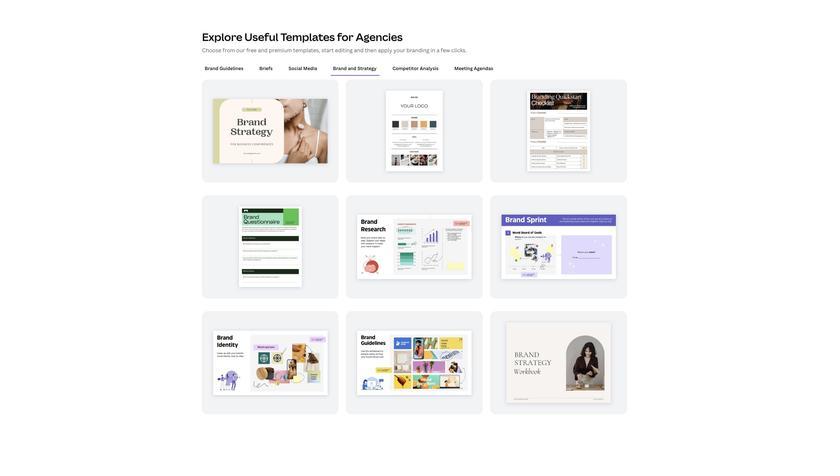 Task type: locate. For each thing, give the bounding box(es) containing it.
brand guidelines button
[[202, 62, 246, 75]]

green organic shapes brand strategy presentation image
[[213, 99, 328, 163]]

0 horizontal spatial brand
[[205, 65, 219, 72]]

explore
[[202, 30, 243, 44]]

and left strategy
[[348, 65, 357, 72]]

editing
[[335, 47, 353, 54]]

clicks.
[[452, 47, 467, 54]]

1 brand from the left
[[205, 65, 219, 72]]

social
[[289, 65, 303, 72]]

templates,
[[293, 47, 321, 54]]

templates
[[281, 30, 335, 44]]

useful
[[245, 30, 279, 44]]

brand
[[205, 65, 219, 72], [333, 65, 347, 72]]

2 brand from the left
[[333, 65, 347, 72]]

for
[[337, 30, 354, 44]]

branding board mood board template image
[[386, 91, 444, 172]]

brand for brand guidelines
[[205, 65, 219, 72]]

branding quickstart checklist professional doc in dark brown black and white beige photocentric style image
[[528, 91, 591, 172]]

premium
[[269, 47, 292, 54]]

explore useful templates for agencies choose from our free and premium templates, start editing and then apply your branding in a few clicks.
[[202, 30, 467, 54]]

brand research planning whiteboard in red grey modern professional style image
[[358, 215, 472, 280]]

a
[[437, 47, 440, 54]]

strategy
[[358, 65, 377, 72]]

1 horizontal spatial brand
[[333, 65, 347, 72]]

branding
[[407, 47, 430, 54]]

apply
[[378, 47, 393, 54]]

brand down 'editing'
[[333, 65, 347, 72]]

start
[[322, 47, 334, 54]]

and inside brand and strategy button
[[348, 65, 357, 72]]

and left the then
[[354, 47, 364, 54]]

competitor
[[393, 65, 419, 72]]

and
[[258, 47, 268, 54], [354, 47, 364, 54], [348, 65, 357, 72]]

then
[[365, 47, 377, 54]]

social media
[[289, 65, 317, 72]]

brand guidelines
[[205, 65, 244, 72]]

our
[[237, 47, 245, 54]]

meeting agendas button
[[452, 62, 496, 75]]

brand down "choose"
[[205, 65, 219, 72]]

free
[[247, 47, 257, 54]]

guidelines
[[220, 65, 244, 72]]

briefs
[[260, 65, 273, 72]]

from
[[223, 47, 235, 54]]

brand sprint planning whiteboard in purple grey modern professional style image
[[502, 215, 617, 280]]

brand strategy workbook image
[[507, 323, 612, 404]]



Task type: describe. For each thing, give the bounding box(es) containing it.
brand guidelines and brand kit team whiteboard in blue grey modern professional style image
[[358, 331, 472, 396]]

your
[[394, 47, 406, 54]]

few
[[441, 47, 450, 54]]

agencies
[[356, 30, 403, 44]]

brand questionnaire professional doc in dark green black and white bold modern style image
[[239, 207, 302, 288]]

choose
[[202, 47, 222, 54]]

competitor analysis button
[[390, 62, 442, 75]]

brand identity brainstorm whiteboard in purple grey modern professional style image
[[213, 331, 328, 396]]

briefs button
[[257, 62, 276, 75]]

agendas
[[474, 65, 494, 72]]

brand and strategy button
[[331, 62, 380, 75]]

competitor analysis
[[393, 65, 439, 72]]

meeting agendas
[[455, 65, 494, 72]]

in
[[431, 47, 436, 54]]

analysis
[[420, 65, 439, 72]]

meeting
[[455, 65, 473, 72]]

brand and strategy
[[333, 65, 377, 72]]

and right free
[[258, 47, 268, 54]]

social media button
[[286, 62, 320, 75]]

media
[[304, 65, 317, 72]]

brand for brand and strategy
[[333, 65, 347, 72]]



Task type: vqa. For each thing, say whether or not it's contained in the screenshot.
Competitor
yes



